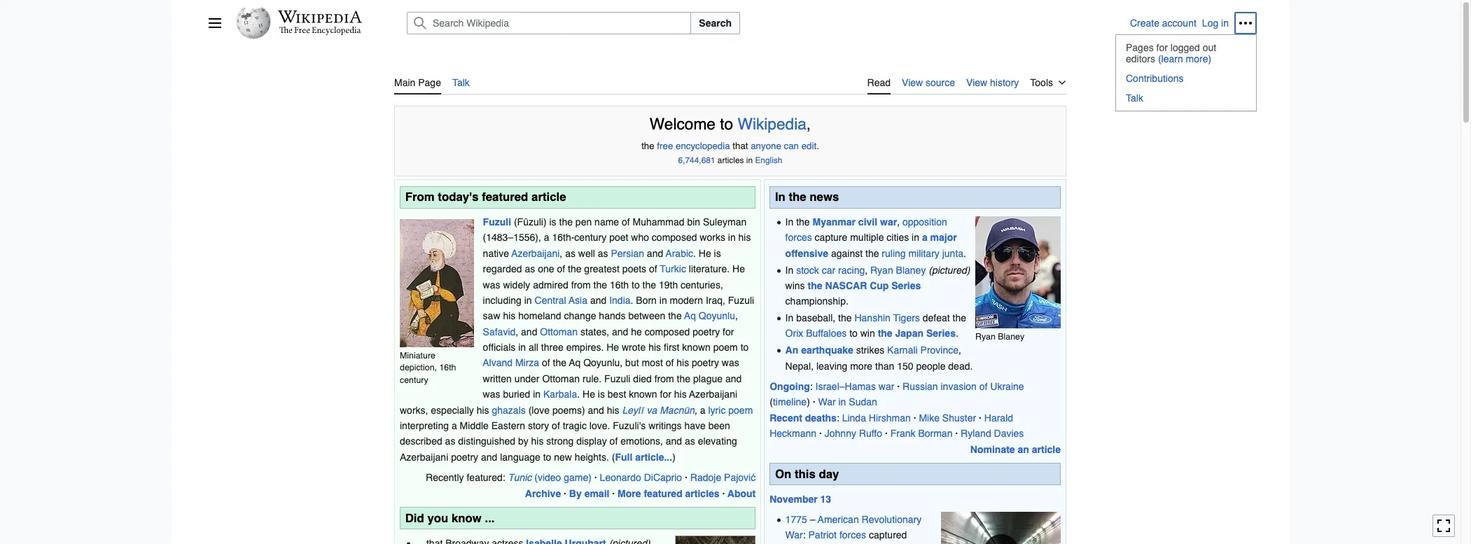 Task type: vqa. For each thing, say whether or not it's contained in the screenshot.
Azerbaijani , As Well As Persian And Arabic
yes



Task type: locate. For each thing, give the bounding box(es) containing it.
history
[[990, 77, 1019, 88]]

and inside aq qoyunlu , safavid , and ottoman
[[521, 326, 537, 337]]

anyone
[[751, 141, 781, 152]]

war up cities at the top of the page
[[880, 216, 897, 228]]

series down defeat
[[926, 328, 956, 339]]

story
[[528, 420, 549, 431]]

poetry inside ghazals (love poems) and his leylī va macnūn , a lyric poem interpreting a middle eastern story of tragic love. fuzuli's writings have been described as distinguished by his strong display of emotions, and as elevating azerbaijani poetry and language to new heights. (
[[451, 451, 478, 463]]

0 vertical spatial war
[[818, 397, 836, 408]]

1 horizontal spatial known
[[682, 342, 711, 353]]

0 horizontal spatial is
[[549, 216, 556, 228]]

more
[[618, 488, 641, 499]]

1 vertical spatial war
[[785, 530, 803, 541]]

poet
[[609, 232, 628, 243]]

. up poems)
[[577, 389, 580, 400]]

2 vertical spatial fuzuli
[[604, 373, 630, 384]]

blaney inside "in stock car racing , ryan blaney (pictured) wins the nascar cup series championship. in baseball, the hanshin tigers defeat the orix buffaloes to win the japan series ."
[[896, 264, 926, 276]]

azerbaijani
[[511, 248, 560, 259], [689, 389, 737, 400], [400, 451, 448, 463]]

0 horizontal spatial ryan
[[870, 264, 893, 276]]

1 horizontal spatial war
[[818, 397, 836, 408]]

0 vertical spatial articles
[[718, 155, 744, 165]]

works,
[[400, 404, 428, 416]]

is for azerbaijani
[[598, 389, 605, 400]]

he up literature.
[[699, 248, 711, 259]]

all
[[529, 342, 538, 353]]

middle
[[460, 420, 489, 431]]

in down 19th at the bottom left of page
[[659, 295, 667, 306]]

he up qoyunlu,
[[606, 342, 619, 353]]

talk link right 'page' at top
[[452, 69, 470, 93]]

0 vertical spatial 16th
[[610, 279, 629, 290]]

0 horizontal spatial )
[[543, 216, 547, 228]]

to left an
[[741, 342, 749, 353]]

for right pages
[[1156, 42, 1168, 53]]

and inside of the aq qoyunlu, but most of his poetry was written under ottoman rule. fuzuli died from the plague and was buried in
[[725, 373, 742, 384]]

he for literature. he was widely admired from the 16th to the 19th centuries, including in
[[732, 263, 745, 275]]

know ...
[[452, 511, 495, 525]]

0 vertical spatial century
[[574, 232, 607, 243]]

1 view from the left
[[902, 77, 923, 88]]

1 horizontal spatial azerbaijani
[[511, 248, 560, 259]]

and left "he"
[[612, 326, 628, 337]]

opposition forces
[[785, 216, 947, 243]]

2 vertical spatial azerbaijani
[[400, 451, 448, 463]]

0 horizontal spatial more
[[850, 360, 872, 372]]

. inside '. born in modern iraq, fuzuli saw his homeland change hands between the'
[[631, 295, 633, 306]]

0 vertical spatial from
[[571, 279, 591, 290]]

more inside , nepal, leaving more than 150 people dead.
[[850, 360, 872, 372]]

in down widely
[[524, 295, 532, 306]]

0 vertical spatial poetry
[[693, 326, 720, 337]]

0 horizontal spatial 16th
[[439, 362, 456, 373]]

linda hirshman link
[[842, 412, 911, 423]]

1 vertical spatial poetry
[[692, 357, 719, 369]]

arabic link
[[666, 248, 693, 259]]

0 vertical spatial was
[[483, 279, 500, 290]]

1 vertical spatial from
[[654, 373, 674, 384]]

did you know ...
[[405, 511, 495, 525]]

featured down dicaprio at the left bottom
[[644, 488, 682, 499]]

he inside states, and he composed poetry for officials in all three empires. he wrote his first known poem to alvand mirza
[[606, 342, 619, 353]]

0 horizontal spatial forces
[[785, 232, 812, 243]]

1 horizontal spatial for
[[723, 326, 734, 337]]

patriot forces link
[[808, 530, 866, 541]]

wikipedia link
[[738, 115, 806, 133]]

ottoman up three
[[540, 326, 578, 337]]

and
[[647, 248, 663, 259], [590, 295, 607, 306], [521, 326, 537, 337], [612, 326, 628, 337], [725, 373, 742, 384], [588, 404, 604, 416], [666, 436, 682, 447], [481, 451, 497, 463]]

1 vertical spatial is
[[714, 248, 721, 259]]

hands
[[599, 310, 626, 322]]

1 horizontal spatial forces
[[839, 530, 866, 541]]

the up championship.
[[808, 280, 822, 291]]

japan
[[895, 328, 924, 339]]

in left the all
[[518, 342, 526, 353]]

in down suleyman
[[728, 232, 736, 243]]

2 vertical spatial is
[[598, 389, 605, 400]]

2 view from the left
[[966, 77, 987, 88]]

. inside "in stock car racing , ryan blaney (pictured) wins the nascar cup series championship. in baseball, the hanshin tigers defeat the orix buffaloes to win the japan series ."
[[956, 328, 958, 339]]

composed up 'arabic' link
[[652, 232, 697, 243]]

1 horizontal spatial talk
[[1126, 92, 1143, 104]]

0 vertical spatial more
[[1186, 53, 1208, 64]]

talk link down 'contributions'
[[1116, 88, 1256, 108]]

native
[[483, 248, 509, 259]]

blaney down ruling military junta link
[[896, 264, 926, 276]]

known down the 'died'
[[629, 389, 657, 400]]

war in sudan
[[818, 397, 877, 408]]

talk right 'page' at top
[[452, 77, 470, 88]]

ottoman inside of the aq qoyunlu, but most of his poetry was written under ottoman rule. fuzuli died from the plague and was buried in
[[542, 373, 580, 384]]

from
[[571, 279, 591, 290], [654, 373, 674, 384]]

. up province
[[956, 328, 958, 339]]

0 horizontal spatial view
[[902, 77, 923, 88]]

the up 16th-
[[559, 216, 573, 228]]

he for . he is regarded as one of the greatest poets of
[[699, 248, 711, 259]]

poem inside ghazals (love poems) and his leylī va macnūn , a lyric poem interpreting a middle eastern story of tragic love. fuzuli's writings have been described as distinguished by his strong display of emotions, and as elevating azerbaijani poetry and language to new heights. (
[[728, 404, 753, 416]]

ryan blaney in may 2023 image
[[975, 216, 1061, 328]]

elevating
[[698, 436, 737, 447]]

for inside 'pages for logged out editors'
[[1156, 42, 1168, 53]]

by email link
[[569, 488, 609, 499]]

: up johnny
[[837, 412, 839, 423]]

2 vertical spatial for
[[660, 389, 671, 400]]

2 horizontal spatial for
[[1156, 42, 1168, 53]]

more inside the personal tools navigation
[[1186, 53, 1208, 64]]

1 vertical spatial 16th
[[439, 362, 456, 373]]

frank borman link
[[890, 428, 953, 439]]

ruling military junta link
[[882, 248, 963, 259]]

for for . he is best known for his azerbaijani works, especially his
[[660, 389, 671, 400]]

2 horizontal spatial fuzuli
[[728, 295, 754, 306]]

2 vertical spatial :
[[803, 530, 806, 541]]

orix
[[785, 328, 803, 339]]

as up the greatest
[[598, 248, 608, 259]]

is for the
[[714, 248, 721, 259]]

his inside '. born in modern iraq, fuzuli saw his homeland change hands between the'
[[503, 310, 516, 322]]

offensive
[[785, 248, 828, 259]]

0 vertical spatial ottoman
[[540, 326, 578, 337]]

0 vertical spatial blaney
[[896, 264, 926, 276]]

his
[[738, 232, 751, 243], [503, 310, 516, 322], [648, 342, 661, 353], [677, 357, 689, 369], [674, 389, 687, 400], [477, 404, 489, 416], [607, 404, 619, 416], [531, 436, 544, 447]]

featured
[[482, 190, 528, 204], [644, 488, 682, 499]]

for inside states, and he composed poetry for officials in all three empires. he wrote his first known poem to alvand mirza
[[723, 326, 734, 337]]

0 horizontal spatial talk link
[[452, 69, 470, 93]]

poetry inside states, and he composed poetry for officials in all three empires. he wrote his first known poem to alvand mirza
[[693, 326, 720, 337]]

1 horizontal spatial talk link
[[1116, 88, 1256, 108]]

in down israel–hamas
[[838, 397, 846, 408]]

talk link for contributions
[[1116, 88, 1256, 108]]

article up 'füzuli'
[[531, 190, 566, 204]]

. up literature.
[[693, 248, 696, 259]]

talk inside 'main content'
[[452, 77, 470, 88]]

talk link for main page
[[452, 69, 470, 93]]

16th up india link on the bottom
[[610, 279, 629, 290]]

have
[[684, 420, 706, 431]]

0 horizontal spatial war
[[785, 530, 803, 541]]

of up poet
[[622, 216, 630, 228]]

his down suleyman
[[738, 232, 751, 243]]

as down have
[[685, 436, 695, 447]]

0 vertical spatial aq
[[684, 310, 696, 322]]

hirshman
[[869, 412, 911, 423]]

0 vertical spatial known
[[682, 342, 711, 353]]

as left one
[[525, 263, 535, 275]]

2 horizontal spatial is
[[714, 248, 721, 259]]

wikipedia image
[[278, 11, 362, 23]]

view left history
[[966, 77, 987, 88]]

1 horizontal spatial is
[[598, 389, 605, 400]]

view for view source
[[902, 77, 923, 88]]

0 horizontal spatial article
[[531, 190, 566, 204]]

known right first
[[682, 342, 711, 353]]

ryan blaney link
[[870, 264, 926, 276]]

1 vertical spatial article
[[1032, 444, 1061, 455]]

in down in the news
[[785, 216, 793, 228]]

1 vertical spatial war
[[879, 381, 894, 392]]

talk for main page
[[452, 77, 470, 88]]

qoyunlu
[[699, 310, 735, 322]]

his up most
[[648, 342, 661, 353]]

bin
[[687, 216, 700, 228]]

0 vertical spatial featured
[[482, 190, 528, 204]]

the down well
[[568, 263, 581, 275]]

ruling
[[882, 248, 906, 259]]

is down works at left top
[[714, 248, 721, 259]]

buried
[[503, 389, 530, 400]]

century down depiction,
[[400, 374, 428, 385]]

article right an
[[1032, 444, 1061, 455]]

was
[[483, 279, 500, 290], [722, 357, 739, 369], [483, 389, 500, 400]]

he
[[699, 248, 711, 259], [732, 263, 745, 275], [606, 342, 619, 353], [583, 389, 595, 400]]

2 vertical spatial was
[[483, 389, 500, 400]]

0 vertical spatial forces
[[785, 232, 812, 243]]

1 vertical spatial composed
[[645, 326, 690, 337]]

in inside '. born in modern iraq, fuzuli saw his homeland change hands between the'
[[659, 295, 667, 306]]

asia
[[569, 295, 587, 306]]

fuzuli inside '. born in modern iraq, fuzuli saw his homeland change hands between the'
[[728, 295, 754, 306]]

the free encyclopedia image
[[279, 27, 361, 36]]

ryan up cup
[[870, 264, 893, 276]]

talk inside the personal tools navigation
[[1126, 92, 1143, 104]]

and right plague
[[725, 373, 742, 384]]

fuzuli up best
[[604, 373, 630, 384]]

ryan blaney
[[975, 331, 1024, 342]]

1 vertical spatial for
[[723, 326, 734, 337]]

view source link
[[902, 69, 955, 93]]

1 vertical spatial ottoman
[[542, 373, 580, 384]]

opposition forces link
[[785, 216, 947, 243]]

1 horizontal spatial ryan
[[975, 331, 996, 342]]

, inside , nepal, leaving more than 150 people dead.
[[959, 345, 961, 356]]

main page link
[[394, 69, 441, 95]]

13
[[820, 493, 831, 505]]

known inside states, and he composed poetry for officials in all three empires. he wrote his first known poem to alvand mirza
[[682, 342, 711, 353]]

is inside . he is regarded as one of the greatest poets of
[[714, 248, 721, 259]]

ellipsis image
[[1239, 16, 1253, 30]]

a left 16th-
[[544, 232, 549, 243]]

1 horizontal spatial aq
[[684, 310, 696, 322]]

0 vertical spatial poem
[[713, 342, 738, 353]]

to down poets
[[632, 279, 640, 290]]

november
[[770, 493, 818, 505]]

to inside states, and he composed poetry for officials in all three empires. he wrote his first known poem to alvand mirza
[[741, 342, 749, 353]]

0 horizontal spatial fuzuli
[[483, 216, 511, 228]]

. born in modern iraq, fuzuli saw his homeland change hands between the
[[483, 295, 754, 322]]

contributions link
[[1116, 69, 1256, 88]]

0 vertical spatial ryan
[[870, 264, 893, 276]]

0 vertical spatial (
[[514, 216, 517, 228]]

against
[[831, 248, 863, 259]]

was down written
[[483, 389, 500, 400]]

borman
[[918, 428, 953, 439]]

0 horizontal spatial from
[[571, 279, 591, 290]]

0 vertical spatial is
[[549, 216, 556, 228]]

azerbaijani down described
[[400, 451, 448, 463]]

azerbaijani , as well as persian and arabic
[[511, 248, 693, 259]]

0 horizontal spatial blaney
[[896, 264, 926, 276]]

blaney up ukraine
[[998, 331, 1024, 342]]

0 horizontal spatial known
[[629, 389, 657, 400]]

: down 1775 –
[[803, 530, 806, 541]]

0 vertical spatial article
[[531, 190, 566, 204]]

central asia link
[[535, 295, 587, 306]]

1 horizontal spatial view
[[966, 77, 987, 88]]

poetry inside of the aq qoyunlu, but most of his poetry was written under ottoman rule. fuzuli died from the plague and was buried in
[[692, 357, 719, 369]]

tunic (video game)
[[508, 472, 592, 483]]

revolutionary
[[862, 514, 922, 525]]

for inside . he is best known for his azerbaijani works, especially his
[[660, 389, 671, 400]]

the down "hanshin tigers" link
[[878, 328, 892, 339]]

talk down 'contributions'
[[1126, 92, 1143, 104]]

featured:
[[467, 472, 505, 483]]

from up central asia and india
[[571, 279, 591, 290]]

by
[[569, 488, 582, 499]]

1 vertical spatial )
[[672, 451, 676, 463]]

of inside ) is the pen name of muhammad bin suleyman (1483–1556), a 16th-century poet who composed works in his native
[[622, 216, 630, 228]]

Search Wikipedia search field
[[407, 12, 691, 34]]

arabic
[[666, 248, 693, 259]]

1 vertical spatial century
[[400, 374, 428, 385]]

war up deaths
[[818, 397, 836, 408]]

anyone can edit link
[[751, 141, 816, 152]]

. left "born"
[[631, 295, 633, 306]]

) up dicaprio at the left bottom
[[672, 451, 676, 463]]

0 horizontal spatial talk
[[452, 77, 470, 88]]

of left ukraine
[[979, 381, 988, 392]]

0 vertical spatial )
[[543, 216, 547, 228]]

aq down modern
[[684, 310, 696, 322]]

baseball,
[[796, 312, 835, 324]]

archive link
[[525, 488, 561, 499]]

poem right lyric
[[728, 404, 753, 416]]

ryland davies
[[961, 428, 1024, 439]]

in for in the news
[[775, 190, 785, 204]]

0 horizontal spatial century
[[400, 374, 428, 385]]

0 vertical spatial azerbaijani
[[511, 248, 560, 259]]

in inside ) is the pen name of muhammad bin suleyman (1483–1556), a 16th-century poet who composed works in his native
[[728, 232, 736, 243]]

0 horizontal spatial featured
[[482, 190, 528, 204]]

known inside . he is best known for his azerbaijani works, especially his
[[629, 389, 657, 400]]

1 horizontal spatial blaney
[[998, 331, 1024, 342]]

the inside ) is the pen name of muhammad bin suleyman (1483–1556), a 16th-century poet who composed works in his native
[[559, 216, 573, 228]]

admired
[[533, 279, 568, 290]]

1 horizontal spatial from
[[654, 373, 674, 384]]

myanmar civil war link
[[813, 216, 897, 228]]

a left lyric
[[700, 404, 705, 416]]

) inside ) is the pen name of muhammad bin suleyman (1483–1556), a 16th-century poet who composed works in his native
[[543, 216, 547, 228]]

1 vertical spatial (
[[612, 451, 615, 463]]

he down rule.
[[583, 389, 595, 400]]

1 vertical spatial known
[[629, 389, 657, 400]]

tools
[[1030, 77, 1053, 88]]

the up "born"
[[642, 279, 656, 290]]

: down nepal,
[[810, 381, 813, 392]]

myanmar
[[813, 216, 856, 228]]

0 horizontal spatial azerbaijani
[[400, 451, 448, 463]]

talk link inside the personal tools navigation
[[1116, 88, 1256, 108]]

in up ruling military junta link
[[912, 232, 919, 243]]

turkic link
[[660, 263, 686, 275]]

1 horizontal spatial century
[[574, 232, 607, 243]]

1 horizontal spatial fuzuli
[[604, 373, 630, 384]]

1 horizontal spatial (
[[612, 451, 615, 463]]

0 vertical spatial composed
[[652, 232, 697, 243]]

in inside the personal tools navigation
[[1221, 18, 1229, 29]]

personal tools navigation
[[1115, 12, 1257, 111]]

he inside . he is best known for his azerbaijani works, especially his
[[583, 389, 595, 400]]

in down 'english'
[[775, 190, 785, 204]]

aq
[[684, 310, 696, 322], [569, 357, 581, 369]]

0 vertical spatial war
[[880, 216, 897, 228]]

in up the (love
[[533, 389, 541, 400]]

of down three
[[542, 357, 550, 369]]

1 vertical spatial featured
[[644, 488, 682, 499]]

a down the opposition
[[922, 232, 928, 243]]

the left free
[[641, 141, 654, 152]]

american revolutionary war link
[[785, 514, 922, 541]]

. inside . he is regarded as one of the greatest poets of
[[693, 248, 696, 259]]

azerbaijani up one
[[511, 248, 560, 259]]

create account log in
[[1130, 18, 1229, 29]]

va
[[647, 404, 657, 416]]

2 vertical spatial poetry
[[451, 451, 478, 463]]

articles down that
[[718, 155, 744, 165]]

he inside literature. he was widely admired from the 16th to the 19th centuries, including in
[[732, 263, 745, 275]]

his down the including
[[503, 310, 516, 322]]

his up macnūn
[[674, 389, 687, 400]]

and down writings
[[666, 436, 682, 447]]

forces inside opposition forces
[[785, 232, 812, 243]]

view inside "link"
[[966, 77, 987, 88]]

1 horizontal spatial article
[[1032, 444, 1061, 455]]

literature.
[[689, 263, 730, 275]]

to inside ghazals (love poems) and his leylī va macnūn , a lyric poem interpreting a middle eastern story of tragic love. fuzuli's writings have been described as distinguished by his strong display of emotions, and as elevating azerbaijani poetry and language to new heights. (
[[543, 451, 551, 463]]

1 vertical spatial talk
[[1126, 92, 1143, 104]]

in down that
[[746, 155, 753, 165]]

composed inside ) is the pen name of muhammad bin suleyman (1483–1556), a 16th-century poet who composed works in his native
[[652, 232, 697, 243]]

main content
[[389, 63, 1072, 544]]

1 vertical spatial more
[[850, 360, 872, 372]]

an
[[1018, 444, 1029, 455]]

( up (1483–1556),
[[514, 216, 517, 228]]

the down modern
[[668, 310, 682, 322]]

in for in stock car racing , ryan blaney (pictured) wins the nascar cup series championship. in baseball, the hanshin tigers defeat the orix buffaloes to win the japan series .
[[785, 264, 793, 276]]

view for view history
[[966, 77, 987, 88]]

0 vertical spatial for
[[1156, 42, 1168, 53]]

tunic
[[508, 472, 532, 483]]

he inside . he is regarded as one of the greatest poets of
[[699, 248, 711, 259]]

main page
[[394, 77, 441, 88]]

his down first
[[677, 357, 689, 369]]

in up orix
[[785, 312, 793, 324]]

lyric
[[708, 404, 726, 416]]

war down 1775 link
[[785, 530, 803, 541]]

as inside . he is regarded as one of the greatest poets of
[[525, 263, 535, 275]]

is up 16th-
[[549, 216, 556, 228]]

the down the greatest
[[593, 279, 607, 290]]

poetry up plague
[[692, 357, 719, 369]]

1 horizontal spatial 16th
[[610, 279, 629, 290]]

series
[[891, 280, 921, 291], [926, 328, 956, 339]]

ryland davies link
[[961, 428, 1024, 439]]

in up 'wins'
[[785, 264, 793, 276]]

log in link
[[1202, 18, 1229, 29]]

harald heckmann link
[[770, 412, 1013, 439]]

game)
[[564, 472, 592, 483]]

1 vertical spatial ryan
[[975, 331, 996, 342]]

mike
[[919, 412, 940, 423]]

of right one
[[557, 263, 565, 275]]

1 horizontal spatial :
[[810, 381, 813, 392]]

his down best
[[607, 404, 619, 416]]

and inside states, and he composed poetry for officials in all three empires. he wrote his first known poem to alvand mirza
[[612, 326, 628, 337]]

article
[[531, 190, 566, 204], [1032, 444, 1061, 455]]

the inside . he is regarded as one of the greatest poets of
[[568, 263, 581, 275]]

is inside . he is best known for his azerbaijani works, especially his
[[598, 389, 605, 400]]

miniature depiction, 16th century image
[[400, 219, 474, 347]]

( right heights. at the bottom of page
[[612, 451, 615, 463]]

timeline link
[[773, 397, 807, 408]]

aq inside of the aq qoyunlu, but most of his poetry was written under ottoman rule. fuzuli died from the plague and was buried in
[[569, 357, 581, 369]]

israel–hamas war
[[815, 381, 894, 392]]



Task type: describe. For each thing, give the bounding box(es) containing it.
of right poets
[[649, 263, 657, 275]]

. inside . he is best known for his azerbaijani works, especially his
[[577, 389, 580, 400]]

the inside the free encyclopedia that anyone can edit . 6,744,681 articles in english
[[641, 141, 654, 152]]

16th inside miniature depiction, 16th century
[[439, 362, 456, 373]]

Search search field
[[390, 12, 1130, 34]]

1 horizontal spatial )
[[672, 451, 676, 463]]

best
[[608, 389, 626, 400]]

the down in the news
[[796, 216, 810, 228]]

opposition
[[902, 216, 947, 228]]

in the myanmar civil war ,
[[785, 216, 902, 228]]

composed inside states, and he composed poetry for officials in all three empires. he wrote his first known poem to alvand mirza
[[645, 326, 690, 337]]

between
[[628, 310, 665, 322]]

logged
[[1171, 42, 1200, 53]]

fullscreen image
[[1437, 519, 1451, 533]]

this
[[795, 467, 816, 481]]

century inside ) is the pen name of muhammad bin suleyman (1483–1556), a 16th-century poet who composed works in his native
[[574, 232, 607, 243]]

the left news
[[789, 190, 806, 204]]

0 horizontal spatial (
[[514, 216, 517, 228]]

ryan inside "in stock car racing , ryan blaney (pictured) wins the nascar cup series championship. in baseball, the hanshin tigers defeat the orix buffaloes to win the japan series ."
[[870, 264, 893, 276]]

linda hirshman
[[842, 412, 911, 423]]

his up middle
[[477, 404, 489, 416]]

his right by on the left bottom
[[531, 436, 544, 447]]

and down who
[[647, 248, 663, 259]]

car
[[822, 264, 835, 276]]

widely
[[503, 279, 530, 290]]

stock car racing link
[[796, 264, 865, 276]]

of down love.
[[610, 436, 618, 447]]

that
[[733, 141, 748, 152]]

is inside ) is the pen name of muhammad bin suleyman (1483–1556), a 16th-century poet who composed works in his native
[[549, 216, 556, 228]]

pen
[[575, 216, 592, 228]]

war inside american revolutionary war
[[785, 530, 803, 541]]

to up that
[[720, 115, 733, 133]]

persian
[[611, 248, 644, 259]]

füzuli
[[517, 216, 543, 228]]

main content containing welcome to
[[389, 63, 1072, 544]]

invasion
[[941, 381, 977, 392]]

alvand
[[483, 357, 513, 369]]

strikes
[[856, 345, 884, 356]]

2 horizontal spatial :
[[837, 412, 839, 423]]

edit
[[801, 141, 816, 152]]

in stock car racing , ryan blaney (pictured) wins the nascar cup series championship. in baseball, the hanshin tigers defeat the orix buffaloes to win the japan series .
[[785, 264, 970, 339]]

under
[[514, 373, 539, 384]]

officials
[[483, 342, 516, 353]]

–
[[810, 514, 815, 525]]

turkic
[[660, 263, 686, 275]]

in inside states, and he composed poetry for officials in all three empires. he wrote his first known poem to alvand mirza
[[518, 342, 526, 353]]

learn more
[[1161, 53, 1208, 64]]

contributions
[[1126, 73, 1184, 84]]

isabelle urquhart, c. 1892 image
[[675, 535, 756, 544]]

poem inside states, and he composed poetry for officials in all three empires. he wrote his first known poem to alvand mirza
[[713, 342, 738, 353]]

mike shuster
[[919, 412, 976, 423]]

recently featured:
[[426, 472, 508, 483]]

american
[[818, 514, 859, 525]]

war in sudan link
[[818, 397, 877, 408]]

of down first
[[666, 357, 674, 369]]

and right asia
[[590, 295, 607, 306]]

an earthquake link
[[785, 345, 853, 356]]

love.
[[589, 420, 610, 431]]

in inside of the aq qoyunlu, but most of his poetry was written under ottoman rule. fuzuli died from the plague and was buried in
[[533, 389, 541, 400]]

1 vertical spatial was
[[722, 357, 739, 369]]

india
[[609, 295, 631, 306]]

from
[[405, 190, 435, 204]]

championship.
[[785, 296, 849, 307]]

an earthquake strikes karnali province
[[785, 345, 959, 356]]

died
[[633, 373, 652, 384]]

as right described
[[445, 436, 455, 447]]

he for . he is best known for his azerbaijani works, especially his
[[583, 389, 595, 400]]

19th
[[659, 279, 678, 290]]

0 vertical spatial :
[[810, 381, 813, 392]]

. inside the free encyclopedia that anyone can edit . 6,744,681 articles in english
[[816, 141, 819, 152]]

of inside russian invasion of ukraine timeline
[[979, 381, 988, 392]]

pages
[[1126, 42, 1154, 53]]

leonardo
[[600, 472, 641, 483]]

the down capture multiple cities in
[[865, 248, 879, 259]]

who
[[631, 232, 649, 243]]

you
[[427, 511, 448, 525]]

and down distinguished
[[481, 451, 497, 463]]

a down especially
[[452, 420, 457, 431]]

leonardo dicaprio link
[[600, 472, 682, 483]]

the left plague
[[677, 373, 690, 384]]

and up love.
[[588, 404, 604, 416]]

from inside literature. he was widely admired from the 16th to the 19th centuries, including in
[[571, 279, 591, 290]]

to inside literature. he was widely admired from the 16th to the 19th centuries, including in
[[632, 279, 640, 290]]

buffaloes
[[806, 328, 847, 339]]

0 vertical spatial series
[[891, 280, 921, 291]]

qoyunlu,
[[583, 357, 623, 369]]

6,744,681
[[678, 155, 715, 165]]

today's
[[438, 190, 479, 204]]

recent
[[770, 412, 802, 423]]

from inside of the aq qoyunlu, but most of his poetry was written under ottoman rule. fuzuli died from the plague and was buried in
[[654, 373, 674, 384]]

display
[[576, 436, 607, 447]]

azerbaijani inside ghazals (love poems) and his leylī va macnūn , a lyric poem interpreting a middle eastern story of tragic love. fuzuli's writings have been described as distinguished by his strong display of emotions, and as elevating azerbaijani poetry and language to new heights. (
[[400, 451, 448, 463]]

(love
[[528, 404, 550, 416]]

including
[[483, 295, 522, 306]]

safavid link
[[483, 326, 516, 337]]

poems)
[[552, 404, 585, 416]]

as left well
[[565, 248, 575, 259]]

menu image
[[208, 16, 222, 30]]

his inside states, and he composed poetry for officials in all three empires. he wrote his first known poem to alvand mirza
[[648, 342, 661, 353]]

change
[[564, 310, 596, 322]]

, inside "in stock car racing , ryan blaney (pictured) wins the nascar cup series championship. in baseball, the hanshin tigers defeat the orix buffaloes to win the japan series ."
[[865, 264, 868, 276]]

was inside literature. he was widely admired from the 16th to the 19th centuries, including in
[[483, 279, 500, 290]]

civil
[[858, 216, 877, 228]]

1 horizontal spatial featured
[[644, 488, 682, 499]]

in inside the free encyclopedia that anyone can edit . 6,744,681 articles in english
[[746, 155, 753, 165]]

encyclopedia
[[676, 141, 730, 152]]

the down three
[[553, 357, 566, 369]]

alvand mirza link
[[483, 357, 539, 369]]

in for in the myanmar civil war ,
[[785, 216, 793, 228]]

talk for contributions
[[1126, 92, 1143, 104]]

aq inside aq qoyunlu , safavid , and ottoman
[[684, 310, 696, 322]]

ottoman inside aq qoyunlu , safavid , and ottoman
[[540, 326, 578, 337]]

1 vertical spatial series
[[926, 328, 956, 339]]

( inside ghazals (love poems) and his leylī va macnūn , a lyric poem interpreting a middle eastern story of tragic love. fuzuli's writings have been described as distinguished by his strong display of emotions, and as elevating azerbaijani poetry and language to new heights. (
[[612, 451, 615, 463]]

the inside '. born in modern iraq, fuzuli saw his homeland change hands between the'
[[668, 310, 682, 322]]

regarded
[[483, 263, 522, 275]]

full article... )
[[615, 451, 676, 463]]

a major offensive
[[785, 232, 957, 259]]

azerbaijani inside . he is best known for his azerbaijani works, especially his
[[689, 389, 737, 400]]

military
[[908, 248, 939, 259]]

linda
[[842, 412, 866, 423]]

articles inside the free encyclopedia that anyone can edit . 6,744,681 articles in english
[[718, 155, 744, 165]]

india link
[[609, 295, 631, 306]]

learn
[[1161, 53, 1183, 64]]

tigers
[[893, 312, 920, 324]]

. up (pictured)
[[963, 248, 966, 259]]

november 13
[[770, 493, 831, 505]]

cities
[[887, 232, 909, 243]]

(pictured)
[[929, 264, 970, 276]]

to inside "in stock car racing , ryan blaney (pictured) wins the nascar cup series championship. in baseball, the hanshin tigers defeat the orix buffaloes to win the japan series ."
[[849, 328, 858, 339]]

a inside ) is the pen name of muhammad bin suleyman (1483–1556), a 16th-century poet who composed works in his native
[[544, 232, 549, 243]]

first
[[664, 342, 679, 353]]

, inside ghazals (love poems) and his leylī va macnūn , a lyric poem interpreting a middle eastern story of tragic love. fuzuli's writings have been described as distinguished by his strong display of emotions, and as elevating azerbaijani poetry and language to new heights. (
[[695, 404, 697, 416]]

0 horizontal spatial :
[[803, 530, 806, 541]]

radoje pajović link
[[690, 472, 756, 483]]

a inside a major offensive
[[922, 232, 928, 243]]

muhammad
[[633, 216, 684, 228]]

1 vertical spatial articles
[[685, 488, 719, 499]]

language
[[500, 451, 540, 463]]

ongoing
[[770, 381, 810, 392]]

search
[[699, 18, 732, 29]]

1775 –
[[785, 514, 818, 525]]

(video
[[534, 472, 561, 483]]

1775 link
[[785, 514, 807, 525]]

. he is regarded as one of the greatest poets of
[[483, 248, 721, 275]]

source
[[926, 77, 955, 88]]

more featured articles link
[[618, 488, 719, 499]]

of up strong
[[552, 420, 560, 431]]

junta
[[942, 248, 963, 259]]

centuries,
[[681, 279, 723, 290]]

16th inside literature. he was widely admired from the 16th to the 19th centuries, including in
[[610, 279, 629, 290]]

his inside ) is the pen name of muhammad bin suleyman (1483–1556), a 16th-century poet who composed works in his native
[[738, 232, 751, 243]]

people
[[916, 360, 946, 372]]

his inside of the aq qoyunlu, but most of his poetry was written under ottoman rule. fuzuli died from the plague and was buried in
[[677, 357, 689, 369]]

leaving
[[816, 360, 847, 372]]

150
[[897, 360, 913, 372]]

the right defeat
[[953, 312, 966, 324]]

about link
[[727, 488, 756, 499]]

century inside miniature depiction, 16th century
[[400, 374, 428, 385]]

1 vertical spatial blaney
[[998, 331, 1024, 342]]

the up buffaloes
[[838, 312, 852, 324]]

strong
[[546, 436, 574, 447]]

in inside literature. he was widely admired from the 16th to the 19th centuries, including in
[[524, 295, 532, 306]]

fuzuli inside of the aq qoyunlu, but most of his poetry was written under ottoman rule. fuzuli died from the plague and was buried in
[[604, 373, 630, 384]]

for for states, and he composed poetry for officials in all three empires. he wrote his first known poem to alvand mirza
[[723, 326, 734, 337]]



